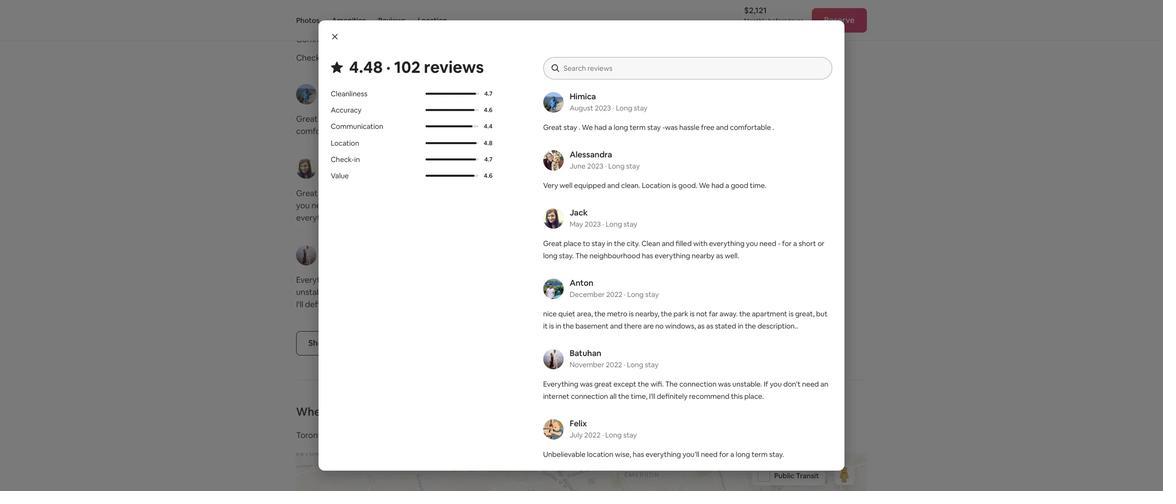 Task type: vqa. For each thing, say whether or not it's contained in the screenshot.
definitely related to Cleanliness
yes



Task type: describe. For each thing, give the bounding box(es) containing it.
reviews
[[378, 16, 406, 25]]

great stay . we had a long term stay -was hassle free and comfortable . for $2,121
[[296, 114, 508, 137]]

accuracy for value
[[586, 16, 621, 26]]

november
[[570, 360, 604, 370]]

it for $2,121
[[688, 200, 694, 211]]

well. for cleanliness
[[725, 251, 739, 261]]

amenities
[[332, 16, 366, 25]]

1 horizontal spatial value
[[586, 52, 606, 63]]

nice for cleanliness
[[543, 309, 557, 319]]

long for alessandra
[[608, 162, 625, 171]]

wise, for $2,121
[[668, 275, 686, 285]]

august inside 4.48 · 102 reviews "dialog"
[[570, 103, 593, 113]]

4.6 up 4.4
[[484, 106, 493, 114]]

good for cleanliness
[[731, 181, 748, 190]]

unbelievable for cleanliness
[[543, 450, 586, 459]]

free for $2,121
[[477, 114, 492, 124]]

neighbourhood for cleanliness
[[590, 251, 641, 261]]

long inside felix july 2022 · long stay
[[648, 256, 664, 266]]

$2,121 monthly before taxes
[[744, 5, 804, 25]]

no for cleanliness
[[656, 322, 664, 331]]

june inside list
[[612, 95, 628, 104]]

or for $2,121
[[378, 200, 386, 211]]

0 horizontal spatial check-
[[296, 52, 323, 63]]

wise, for cleanliness
[[615, 450, 631, 459]]

location button
[[418, 0, 447, 41]]

city. for cleanliness
[[627, 239, 640, 248]]

basement for $2,121
[[725, 200, 763, 211]]

himica august 2023 · long stay
[[323, 83, 401, 104]]

everything was great except the wifi. the connection was unstable. if you don't need an internet connection all the time, i'll definitely recommend this place. for $2,121
[[296, 275, 527, 310]]

windows, for cleanliness
[[665, 322, 696, 331]]

good. for cleanliness
[[678, 181, 698, 190]]

nice quiet area, the metro is nearby, the park is not far away. the apartment is great, but it is in the basement and there are no windows, as as stated in the description.. for cleanliness
[[543, 309, 828, 331]]

toronto,
[[296, 430, 328, 441]]

equipped for cleanliness
[[574, 181, 606, 190]]

0 vertical spatial communication
[[296, 34, 356, 45]]

amenities button
[[332, 0, 366, 41]]

2023 inside himica august 2023 · long stay
[[348, 95, 364, 104]]

drag pegman onto the map to open street view image
[[835, 465, 855, 485]]

this for $2,121
[[390, 299, 403, 310]]

nearby for cleanliness
[[692, 251, 715, 261]]

0 horizontal spatial you'll
[[334, 405, 361, 419]]

4.7 for check-in
[[484, 155, 493, 163]]

4.48 · 102 reviews dialog
[[319, 20, 845, 491]]

nearby, for cleanliness
[[635, 309, 659, 319]]

4.6 right taxes
[[810, 17, 819, 25]]

unstable. for cleanliness
[[733, 380, 762, 389]]

metro for cleanliness
[[607, 309, 627, 319]]

long inside the "unbelievable location wise, has everything you'll need for a long term stay."
[[586, 287, 602, 298]]

june 2023 inside 4.48 · 102 reviews "dialog"
[[570, 162, 604, 171]]

metro for $2,121
[[659, 188, 682, 199]]

clean. for cleanliness
[[621, 181, 640, 190]]

photos
[[296, 16, 320, 25]]

where
[[296, 405, 332, 419]]

all inside button
[[331, 338, 340, 349]]

0 vertical spatial alessandra image
[[586, 84, 606, 104]]

batuhan
[[570, 348, 602, 359]]

away. for cleanliness
[[720, 309, 738, 319]]

transit
[[796, 471, 819, 481]]

june inside 4.48 · 102 reviews "dialog"
[[570, 162, 586, 171]]

recommend for cleanliness
[[689, 392, 730, 401]]

show all 102 reviews
[[308, 338, 386, 349]]

time, for cleanliness
[[631, 392, 648, 401]]

recommend for $2,121
[[342, 299, 388, 310]]

we inside great stay . we had a long term stay -was hassle free and comfortable .
[[341, 114, 353, 124]]

felix july 2022 · long stay
[[612, 244, 680, 266]]

city. for $2,121
[[392, 188, 407, 199]]

2022 for anton
[[606, 290, 623, 299]]

well for $2,121
[[605, 114, 619, 124]]

reserve
[[824, 15, 855, 25]]

monthly
[[744, 17, 767, 25]]

be
[[364, 405, 377, 419]]

0 horizontal spatial check-in
[[296, 52, 329, 63]]

there for cleanliness
[[624, 322, 642, 331]]

1 vertical spatial alessandra image
[[543, 150, 564, 171]]

· inside "dialog"
[[386, 57, 391, 77]]

you'll for $2,121
[[745, 275, 764, 285]]

stated for $2,121
[[654, 212, 678, 223]]

all for cleanliness
[[610, 392, 617, 401]]

himica for himica
[[570, 91, 596, 102]]

0 vertical spatial alessandra image
[[586, 84, 606, 104]]

photos button
[[296, 0, 320, 41]]

you'll for cleanliness
[[683, 450, 700, 459]]

· for himica
[[366, 95, 367, 104]]

quiet for $2,121
[[603, 188, 623, 199]]

december inside 4.48 · 102 reviews "dialog"
[[570, 290, 605, 299]]

reviews for 4.48 · 102 reviews
[[424, 57, 484, 77]]

time. for $2,121
[[608, 126, 627, 137]]

long stay for himica
[[616, 103, 648, 113]]

nice quiet area, the metro is nearby, the park is not far away. the apartment is great, but it is in the basement and there are no windows, as as stated in the description.. for $2,121
[[586, 188, 815, 223]]

an for $2,121
[[397, 287, 406, 298]]

check- inside 4.48 · 102 reviews "dialog"
[[331, 155, 354, 164]]

to for cleanliness
[[583, 239, 590, 248]]

long for himica
[[616, 103, 632, 113]]

place. for $2,121
[[405, 299, 427, 310]]

description.. for cleanliness
[[758, 322, 798, 331]]

stay inside himica august 2023 · long stay
[[387, 95, 401, 104]]

show
[[308, 338, 329, 349]]

apartment for $2,121
[[600, 200, 641, 211]]

4.48
[[349, 57, 383, 77]]

well. for $2,121
[[376, 212, 393, 223]]

$2,121
[[744, 5, 767, 16]]

public transit
[[774, 471, 819, 481]]

check-in inside 4.48 · 102 reviews "dialog"
[[331, 155, 360, 164]]

are for cleanliness
[[643, 322, 654, 331]]

before
[[768, 17, 787, 25]]

unstable. for $2,121
[[296, 287, 330, 298]]

communication inside 4.48 · 102 reviews "dialog"
[[331, 122, 383, 131]]

or for cleanliness
[[818, 239, 825, 248]]

jack may 2023
[[323, 157, 354, 179]]

great stay . we had a long term stay -was hassle free and comfortable . for cleanliness
[[543, 123, 774, 132]]

great place to stay in the city.  clean and filled with everything you need - for a short or long stay. the neighbourhood has everything nearby as well. for cleanliness
[[543, 239, 825, 261]]

himica for himica august 2023 · long stay
[[323, 83, 349, 94]]

4.4
[[484, 122, 493, 131]]

reserve button
[[812, 8, 867, 33]]

taxes
[[789, 17, 804, 25]]

far for cleanliness
[[709, 309, 718, 319]]

anton image
[[586, 158, 606, 179]]

list containing himica
[[292, 83, 871, 331]]

4.7 for cleanliness
[[484, 90, 493, 98]]

4.6 down reserve button
[[810, 54, 819, 62]]

long stay for anton
[[627, 290, 659, 299]]

public
[[774, 471, 795, 481]]

is inside very well equipped and clean. location is good. we had a good time.
[[733, 114, 738, 124]]

june 2023 inside list
[[612, 95, 646, 104]]

internet for $2,121
[[408, 287, 438, 298]]

neighbourhood for $2,121
[[441, 200, 499, 211]]

don't for $2,121
[[354, 287, 374, 298]]

1 vertical spatial alessandra image
[[543, 150, 564, 171]]

2022 inside felix july 2022 · long stay
[[627, 256, 643, 266]]

long stay for alessandra
[[608, 162, 640, 171]]

anton for anton december 2022
[[612, 157, 636, 168]]

wifi. for cleanliness
[[651, 380, 664, 389]]

july 2022
[[570, 431, 601, 440]]

november 2022
[[570, 360, 622, 370]]

we inside very well equipped and clean. location is good. we had a good time.
[[764, 114, 776, 124]]

far for $2,121
[[775, 188, 786, 199]]

i'll for $2,121
[[296, 299, 303, 310]]

july inside 4.48 · 102 reviews "dialog"
[[570, 431, 583, 440]]

great, for $2,121
[[650, 200, 672, 211]]

felix image
[[543, 420, 564, 440]]

value inside 4.48 · 102 reviews "dialog"
[[331, 171, 349, 180]]

stay inside felix july 2022 · long stay
[[666, 256, 680, 266]]

4.8
[[484, 139, 493, 147]]

reviews button
[[378, 0, 406, 41]]

location for $2,121
[[636, 275, 666, 285]]



Task type: locate. For each thing, give the bounding box(es) containing it.
4.7
[[521, 17, 529, 25], [484, 90, 493, 98], [484, 155, 493, 163]]

0 horizontal spatial or
[[378, 200, 386, 211]]

anton image
[[586, 158, 606, 179], [543, 279, 564, 299], [543, 279, 564, 299]]

description.. inside 4.48 · 102 reviews "dialog"
[[758, 322, 798, 331]]

1 vertical spatial don't
[[784, 380, 801, 389]]

june 2023 right august 2023
[[612, 95, 646, 104]]

filled inside 4.48 · 102 reviews "dialog"
[[676, 239, 692, 248]]

0 horizontal spatial there
[[624, 322, 642, 331]]

equipped up "anton december 2022"
[[621, 114, 657, 124]]

park
[[735, 188, 752, 199], [674, 309, 688, 319]]

long stay down felix july 2022 · long stay
[[627, 290, 659, 299]]

recommend inside 4.48 · 102 reviews "dialog"
[[689, 392, 730, 401]]

cleanliness for location
[[331, 89, 368, 98]]

place. inside 4.48 · 102 reviews "dialog"
[[745, 392, 764, 401]]

long for batuhan
[[627, 360, 643, 370]]

list
[[292, 83, 871, 331]]

place
[[320, 188, 340, 199], [564, 239, 582, 248]]

jack image
[[543, 209, 564, 229], [543, 209, 564, 229]]

everything for cleanliness
[[543, 380, 579, 389]]

wifi. for $2,121
[[419, 275, 434, 285]]

1 vertical spatial great,
[[795, 309, 815, 319]]

1 vertical spatial anton
[[570, 278, 594, 289]]

wifi.
[[419, 275, 434, 285], [651, 380, 664, 389]]

accuracy inside 4.48 · 102 reviews "dialog"
[[331, 106, 362, 115]]

it for cleanliness
[[543, 322, 548, 331]]

1 vertical spatial but
[[816, 309, 828, 319]]

metro down december 2022
[[607, 309, 627, 319]]

no inside 4.48 · 102 reviews "dialog"
[[656, 322, 664, 331]]

great stay . we had a long term stay -was hassle free and comfortable .
[[296, 114, 508, 137], [543, 123, 774, 132]]

internet inside 4.48 · 102 reviews "dialog"
[[543, 392, 569, 401]]

0 horizontal spatial apartment
[[600, 200, 641, 211]]

jack for jack
[[570, 207, 588, 218]]

1 horizontal spatial apartment
[[752, 309, 787, 319]]

comfortable for $2,121
[[296, 126, 343, 137]]

jack inside 4.48 · 102 reviews "dialog"
[[570, 207, 588, 218]]

area, for $2,121
[[624, 188, 643, 199]]

to
[[342, 188, 350, 199], [583, 239, 590, 248]]

quiet for cleanliness
[[558, 309, 575, 319]]

great place to stay in the city.  clean and filled with everything you need - for a short or long stay. the neighbourhood has everything nearby as well. for $2,121
[[296, 188, 526, 223]]

1 horizontal spatial great
[[594, 380, 612, 389]]

0 horizontal spatial alessandra image
[[543, 150, 564, 171]]

long stay for batuhan
[[627, 360, 659, 370]]

july right felix icon
[[570, 431, 583, 440]]

an for cleanliness
[[821, 380, 829, 389]]

august inside himica august 2023 · long stay
[[323, 95, 346, 104]]

0 horizontal spatial ·
[[366, 95, 367, 104]]

0 vertical spatial everything was great except the wifi. the connection was unstable. if you don't need an internet connection all the time, i'll definitely recommend this place.
[[296, 275, 527, 310]]

1 horizontal spatial place
[[564, 239, 582, 248]]

1 horizontal spatial stated
[[715, 322, 736, 331]]

1 horizontal spatial an
[[821, 380, 829, 389]]

alessandra image
[[586, 84, 606, 104], [543, 150, 564, 171]]

4.4 out of 5.0 image
[[426, 125, 479, 127], [426, 125, 472, 127]]

december 2022
[[570, 290, 623, 299]]

long
[[377, 114, 393, 124], [614, 123, 628, 132], [388, 200, 404, 211], [543, 251, 558, 261], [586, 287, 602, 298], [736, 450, 750, 459]]

1 horizontal spatial no
[[656, 322, 664, 331]]

jack image
[[296, 158, 317, 179], [296, 158, 317, 179]]

but for $2,121
[[674, 200, 687, 211]]

1 horizontal spatial june 2023
[[612, 95, 646, 104]]

no
[[586, 212, 595, 223], [656, 322, 664, 331]]

as
[[366, 212, 374, 223], [634, 212, 642, 223], [644, 212, 652, 223], [716, 251, 723, 261], [698, 322, 705, 331], [706, 322, 714, 331]]

the
[[377, 188, 390, 199], [644, 188, 657, 199], [720, 188, 733, 199], [586, 200, 598, 211], [711, 200, 724, 211], [688, 212, 701, 223], [614, 239, 625, 248], [405, 275, 417, 285], [493, 287, 506, 298], [595, 309, 606, 319], [661, 309, 672, 319], [739, 309, 751, 319], [563, 322, 574, 331], [745, 322, 756, 331], [638, 380, 649, 389], [618, 392, 629, 401]]

0 vertical spatial internet
[[408, 287, 438, 298]]

0 horizontal spatial to
[[342, 188, 350, 199]]

1 vertical spatial ·
[[366, 95, 367, 104]]

place. for cleanliness
[[745, 392, 764, 401]]

0 vertical spatial area,
[[624, 188, 643, 199]]

definitely
[[305, 299, 340, 310], [657, 392, 688, 401]]

everything
[[486, 188, 526, 199], [296, 212, 337, 223], [709, 239, 745, 248], [655, 251, 690, 261], [703, 275, 743, 285], [646, 450, 681, 459]]

0 horizontal spatial time.
[[608, 126, 627, 137]]

june
[[612, 95, 628, 104], [570, 162, 586, 171]]

long stay right november 2022
[[627, 360, 659, 370]]

there for $2,121
[[781, 200, 801, 211]]

well for cleanliness
[[560, 181, 573, 190]]

i'll inside 4.48 · 102 reviews "dialog"
[[649, 392, 655, 401]]

reviews
[[424, 57, 484, 77], [356, 338, 386, 349]]

location for cleanliness
[[587, 450, 614, 459]]

himica inside himica august 2023 · long stay
[[323, 83, 349, 94]]

well inside 4.48 · 102 reviews "dialog"
[[560, 181, 573, 190]]

unbelievable location wise, has everything you'll need for a long term stay. for cleanliness
[[543, 450, 784, 459]]

toronto, ontario, canada
[[296, 430, 390, 441]]

2022
[[649, 170, 665, 179], [627, 256, 643, 266], [606, 290, 623, 299], [606, 360, 622, 370], [584, 431, 601, 440]]

location inside 4.48 · 102 reviews "dialog"
[[587, 450, 614, 459]]

quiet down anton icon
[[603, 188, 623, 199]]

nearby inside 4.48 · 102 reviews "dialog"
[[692, 251, 715, 261]]

hassle for cleanliness
[[679, 123, 700, 132]]

2022 for batuhan
[[606, 360, 622, 370]]

1 vertical spatial quiet
[[558, 309, 575, 319]]

good.
[[740, 114, 762, 124], [678, 181, 698, 190]]

0 vertical spatial reviews
[[424, 57, 484, 77]]

location down felix july 2022 · long stay
[[636, 275, 666, 285]]

not for $2,121
[[761, 188, 774, 199]]

communication down photos
[[296, 34, 356, 45]]

clean.
[[675, 114, 697, 124], [621, 181, 640, 190]]

long stay right august 2023
[[616, 103, 648, 113]]

0 horizontal spatial no
[[586, 212, 595, 223]]

unbelievable inside 4.48 · 102 reviews "dialog"
[[543, 450, 586, 459]]

an inside 4.48 · 102 reviews "dialog"
[[821, 380, 829, 389]]

0 horizontal spatial equipped
[[574, 181, 606, 190]]

canada
[[361, 430, 390, 441]]

and
[[494, 114, 508, 124], [659, 114, 673, 124], [716, 123, 729, 132], [607, 181, 620, 190], [432, 188, 446, 199], [765, 200, 779, 211], [662, 239, 674, 248], [610, 322, 623, 331]]

equipped for $2,121
[[621, 114, 657, 124]]

0 vertical spatial wise,
[[668, 275, 686, 285]]

0 vertical spatial everything
[[296, 275, 337, 285]]

or inside 4.48 · 102 reviews "dialog"
[[818, 239, 825, 248]]

1 vertical spatial definitely
[[657, 392, 688, 401]]

anton december 2022
[[612, 157, 665, 179]]

for
[[337, 200, 348, 211], [782, 239, 792, 248], [787, 275, 798, 285], [719, 450, 729, 459]]

nearby
[[338, 212, 365, 223], [692, 251, 715, 261]]

nice quiet area, the metro is nearby, the park is not far away. the apartment is great, but it is in the basement and there are no windows, as as stated in the description.. inside list
[[586, 188, 815, 223]]

not for cleanliness
[[696, 309, 708, 319]]

except inside 4.48 · 102 reviews "dialog"
[[614, 380, 636, 389]]

you
[[296, 200, 310, 211], [746, 239, 758, 248], [339, 287, 353, 298], [770, 380, 782, 389]]

i'll
[[296, 299, 303, 310], [649, 392, 655, 401]]

definitely for cleanliness
[[657, 392, 688, 401]]

july up december 2022
[[612, 256, 625, 266]]

102 inside "dialog"
[[394, 57, 421, 77]]

away. inside 4.48 · 102 reviews "dialog"
[[720, 309, 738, 319]]

august 2023
[[570, 103, 611, 113]]

1 vertical spatial december
[[570, 290, 605, 299]]

park for $2,121
[[735, 188, 752, 199]]

equipped down anton icon
[[574, 181, 606, 190]]

1 horizontal spatial jack
[[570, 207, 588, 218]]

1 vertical spatial windows,
[[665, 322, 696, 331]]

long stay right anton icon
[[608, 162, 640, 171]]

don't inside list
[[354, 287, 374, 298]]

1 horizontal spatial definitely
[[657, 392, 688, 401]]

0 vertical spatial may
[[323, 170, 336, 179]]

may 2023
[[570, 220, 601, 229]]

accuracy for check-in
[[331, 106, 362, 115]]

metro inside list
[[659, 188, 682, 199]]

102 for all
[[341, 338, 354, 349]]

1 horizontal spatial alessandra image
[[586, 84, 606, 104]]

very well equipped and clean. location is good. we had a good time. inside 4.48 · 102 reviews "dialog"
[[543, 181, 767, 190]]

1 horizontal spatial good
[[731, 181, 748, 190]]

unbelievable location wise, has everything you'll need for a long term stay. for $2,121
[[586, 275, 804, 298]]

not inside 4.48 · 102 reviews "dialog"
[[696, 309, 708, 319]]

nearby for $2,121
[[338, 212, 365, 223]]

1 vertical spatial very
[[543, 181, 558, 190]]

and inside very well equipped and clean. location is good. we had a good time.
[[659, 114, 673, 124]]

wise,
[[668, 275, 686, 285], [615, 450, 631, 459]]

december inside "anton december 2022"
[[612, 170, 647, 179]]

reviews inside show all 102 reviews button
[[356, 338, 386, 349]]

good. inside 4.48 · 102 reviews "dialog"
[[678, 181, 698, 190]]

unbelievable for $2,121
[[586, 275, 634, 285]]

himica
[[323, 83, 349, 94], [570, 91, 596, 102]]

felix image
[[586, 245, 606, 266], [586, 245, 606, 266], [543, 420, 564, 440]]

july
[[612, 256, 625, 266], [570, 431, 583, 440]]

free inside 4.48 · 102 reviews "dialog"
[[701, 123, 715, 132]]

1 horizontal spatial june
[[612, 95, 628, 104]]

1 horizontal spatial it
[[688, 200, 694, 211]]

june 2023 down alessandra
[[570, 162, 604, 171]]

need inside the "unbelievable location wise, has everything you'll need for a long term stay."
[[766, 275, 785, 285]]

except for $2,121
[[377, 275, 403, 285]]

with for cleanliness
[[693, 239, 708, 248]]

himica image
[[296, 84, 317, 104], [296, 84, 317, 104]]

1 vertical spatial internet
[[543, 392, 569, 401]]

all
[[484, 287, 492, 298], [331, 338, 340, 349], [610, 392, 617, 401]]

time. for cleanliness
[[750, 181, 767, 190]]

filled inside list
[[448, 188, 466, 199]]

0 horizontal spatial an
[[397, 287, 406, 298]]

1 vertical spatial jack
[[570, 207, 588, 218]]

batuhan image
[[296, 245, 317, 266], [296, 245, 317, 266]]

location down july 2022
[[587, 450, 614, 459]]

stated
[[654, 212, 678, 223], [715, 322, 736, 331]]

great place to stay in the city.  clean and filled with everything you need - for a short or long stay. the neighbourhood has everything nearby as well. inside 4.48 · 102 reviews "dialog"
[[543, 239, 825, 261]]

0 vertical spatial apartment
[[600, 200, 641, 211]]

long stay
[[616, 103, 648, 113], [608, 162, 640, 171], [606, 220, 637, 229], [627, 290, 659, 299], [627, 360, 659, 370], [606, 431, 637, 440]]

may inside 4.48 · 102 reviews "dialog"
[[570, 220, 583, 229]]

to down jack may 2023
[[342, 188, 350, 199]]

jack for jack may 2023
[[323, 157, 341, 168]]

everything was great except the wifi. the connection was unstable. if you don't need an internet connection all the time, i'll definitely recommend this place. inside 4.48 · 102 reviews "dialog"
[[543, 380, 829, 401]]

1 horizontal spatial internet
[[543, 392, 569, 401]]

felix inside 4.48 · 102 reviews "dialog"
[[570, 419, 587, 429]]

anton image for $2,121
[[586, 158, 606, 179]]

1 vertical spatial area,
[[577, 309, 593, 319]]

an
[[397, 287, 406, 298], [821, 380, 829, 389]]

1 horizontal spatial don't
[[784, 380, 801, 389]]

1 vertical spatial very well equipped and clean. location is good. we had a good time.
[[543, 181, 767, 190]]

4.8 out of 5.0 image
[[426, 142, 479, 144], [426, 142, 477, 144]]

1 vertical spatial filled
[[676, 239, 692, 248]]

everything inside the "unbelievable location wise, has everything you'll need for a long term stay."
[[703, 275, 743, 285]]

don't inside 4.48 · 102 reviews "dialog"
[[784, 380, 801, 389]]

2022 inside "anton december 2022"
[[649, 170, 665, 179]]

nice inside 4.48 · 102 reviews "dialog"
[[543, 309, 557, 319]]

hassle
[[452, 114, 475, 124], [679, 123, 700, 132]]

are
[[803, 200, 815, 211], [643, 322, 654, 331]]

long inside great stay . we had a long term stay -was hassle free and comfortable .
[[377, 114, 393, 124]]

102
[[394, 57, 421, 77], [341, 338, 354, 349]]

1 vertical spatial everything was great except the wifi. the connection was unstable. if you don't need an internet connection all the time, i'll definitely recommend this place.
[[543, 380, 829, 401]]

0 vertical spatial this
[[390, 299, 403, 310]]

1 horizontal spatial you'll
[[683, 450, 700, 459]]

0 horizontal spatial well
[[560, 181, 573, 190]]

.
[[337, 114, 339, 124], [579, 123, 581, 132], [773, 123, 774, 132], [345, 126, 347, 137]]

0 horizontal spatial comfortable
[[296, 126, 343, 137]]

alessandra
[[570, 149, 612, 160]]

quiet down december 2022
[[558, 309, 575, 319]]

long inside himica august 2023 · long stay
[[369, 95, 385, 104]]

if inside 4.48 · 102 reviews "dialog"
[[764, 380, 768, 389]]

stay.
[[406, 200, 423, 211], [559, 251, 574, 261], [624, 287, 641, 298], [769, 450, 784, 459]]

long for anton
[[627, 290, 644, 299]]

1 vertical spatial location
[[587, 450, 614, 459]]

august
[[323, 95, 346, 104], [570, 103, 593, 113]]

0 horizontal spatial park
[[674, 309, 688, 319]]

windows, for $2,121
[[597, 212, 632, 223]]

location
[[636, 275, 666, 285], [587, 450, 614, 459]]

description.. for $2,121
[[703, 212, 749, 223]]

city. inside 4.48 · 102 reviews "dialog"
[[627, 239, 640, 248]]

filled for cleanliness
[[676, 239, 692, 248]]

a
[[371, 114, 375, 124], [794, 114, 799, 124], [608, 123, 612, 132], [726, 181, 729, 190], [350, 200, 355, 211], [793, 239, 797, 248], [800, 275, 804, 285], [731, 450, 734, 459]]

well down alessandra
[[560, 181, 573, 190]]

Search reviews, Press 'Enter' to search text field
[[564, 63, 822, 73]]

metro inside 4.48 · 102 reviews "dialog"
[[607, 309, 627, 319]]

everything inside 4.48 · 102 reviews "dialog"
[[543, 380, 579, 389]]

are for $2,121
[[803, 200, 815, 211]]

google map
showing 4 points of interest. region
[[196, 384, 979, 491]]

good. inside very well equipped and clean. location is good. we had a good time.
[[740, 114, 762, 124]]

1 vertical spatial you'll
[[334, 405, 361, 419]]

1 vertical spatial not
[[696, 309, 708, 319]]

0 vertical spatial nice quiet area, the metro is nearby, the park is not far away. the apartment is great, but it is in the basement and there are no windows, as as stated in the description..
[[586, 188, 815, 223]]

but
[[674, 200, 687, 211], [816, 309, 828, 319]]

if for $2,121
[[332, 287, 337, 298]]

1 horizontal spatial recommend
[[689, 392, 730, 401]]

metro down "anton december 2022"
[[659, 188, 682, 199]]

anton right anton icon
[[612, 157, 636, 168]]

1 vertical spatial metro
[[607, 309, 627, 319]]

1 vertical spatial or
[[818, 239, 825, 248]]

area, down "anton december 2022"
[[624, 188, 643, 199]]

time,
[[508, 287, 527, 298], [631, 392, 648, 401]]

well down august 2023
[[605, 114, 619, 124]]

4.6
[[810, 17, 819, 25], [810, 54, 819, 62], [484, 106, 493, 114], [484, 171, 493, 179]]

filled
[[448, 188, 466, 199], [676, 239, 692, 248]]

with
[[468, 188, 484, 199], [693, 239, 708, 248]]

place inside 4.48 · 102 reviews "dialog"
[[564, 239, 582, 248]]

june right august 2023
[[612, 95, 628, 104]]

alessandra image
[[586, 84, 606, 104], [543, 150, 564, 171]]

102 inside button
[[341, 338, 354, 349]]

0 vertical spatial ·
[[386, 57, 391, 77]]

reviews inside 4.48 · 102 reviews "dialog"
[[424, 57, 484, 77]]

0 vertical spatial not
[[761, 188, 774, 199]]

jack inside jack may 2023
[[323, 157, 341, 168]]

clean inside 4.48 · 102 reviews "dialog"
[[642, 239, 660, 248]]

4.6 out of 5.0 image
[[743, 57, 805, 59], [743, 57, 800, 59], [426, 109, 479, 111], [426, 109, 475, 111], [426, 174, 479, 176], [426, 174, 475, 176]]

definitely for $2,121
[[305, 299, 340, 310]]

· inside felix july 2022 · long stay
[[645, 256, 646, 266]]

clean for cleanliness
[[642, 239, 660, 248]]

0 horizontal spatial great,
[[650, 200, 672, 211]]

4.6 down 4.8
[[484, 171, 493, 179]]

accuracy
[[586, 16, 621, 26], [331, 106, 362, 115]]

stated inside 4.48 · 102 reviews "dialog"
[[715, 322, 736, 331]]

basement inside 4.48 · 102 reviews "dialog"
[[576, 322, 609, 331]]

clean. inside 4.48 · 102 reviews "dialog"
[[621, 181, 640, 190]]

clean. for $2,121
[[675, 114, 697, 124]]

very
[[586, 114, 603, 124], [543, 181, 558, 190]]

long for felix
[[606, 431, 622, 440]]

very well equipped and clean. location is good. we had a good time. for $2,121
[[586, 114, 799, 137]]

·
[[386, 57, 391, 77], [366, 95, 367, 104], [645, 256, 646, 266]]

anton inside 4.48 · 102 reviews "dialog"
[[570, 278, 594, 289]]

· inside himica august 2023 · long stay
[[366, 95, 367, 104]]

may inside jack may 2023
[[323, 170, 336, 179]]

quiet
[[603, 188, 623, 199], [558, 309, 575, 319]]

everything
[[296, 275, 337, 285], [543, 380, 579, 389]]

neighbourhood
[[441, 200, 499, 211], [590, 251, 641, 261]]

good for $2,121
[[586, 126, 606, 137]]

0 horizontal spatial great place to stay in the city.  clean and filled with everything you need - for a short or long stay. the neighbourhood has everything nearby as well.
[[296, 188, 526, 223]]

1 vertical spatial felix
[[570, 419, 587, 429]]

0 vertical spatial stated
[[654, 212, 678, 223]]

windows, inside 4.48 · 102 reviews "dialog"
[[665, 322, 696, 331]]

4.48 · 102 reviews
[[349, 57, 484, 77]]

location inside very well equipped and clean. location is good. we had a good time.
[[699, 114, 731, 124]]

comfortable for cleanliness
[[730, 123, 771, 132]]

communication down himica august 2023 · long stay
[[331, 122, 383, 131]]

0 vertical spatial away.
[[788, 188, 808, 199]]

where you'll be
[[296, 405, 377, 419]]

anton image for cleanliness
[[543, 279, 564, 299]]

great
[[296, 114, 318, 124], [543, 123, 562, 132], [296, 188, 318, 199], [543, 239, 562, 248]]

you'll
[[745, 275, 764, 285], [334, 405, 361, 419], [683, 450, 700, 459]]

0 horizontal spatial description..
[[703, 212, 749, 223]]

1 vertical spatial no
[[656, 322, 664, 331]]

apartment for cleanliness
[[752, 309, 787, 319]]

apartment
[[600, 200, 641, 211], [752, 309, 787, 319]]

cleanliness inside 4.48 · 102 reviews "dialog"
[[331, 89, 368, 98]]

long stay right july 2022
[[606, 431, 637, 440]]

102 right show
[[341, 338, 354, 349]]

show all 102 reviews button
[[296, 331, 398, 356]]

clean. inside very well equipped and clean. location is good. we had a good time.
[[675, 114, 697, 124]]

unbelievable up december 2022
[[586, 275, 634, 285]]

free
[[477, 114, 492, 124], [701, 123, 715, 132]]

time, inside list
[[508, 287, 527, 298]]

in
[[323, 52, 329, 63], [354, 155, 360, 164], [369, 188, 375, 199], [703, 200, 709, 211], [680, 212, 686, 223], [607, 239, 613, 248], [556, 322, 561, 331], [738, 322, 744, 331]]

definitely inside 4.48 · 102 reviews "dialog"
[[657, 392, 688, 401]]

anton inside "anton december 2022"
[[612, 157, 636, 168]]

0 horizontal spatial stated
[[654, 212, 678, 223]]

place for cleanliness
[[564, 239, 582, 248]]

-
[[433, 114, 435, 124], [663, 123, 665, 132], [333, 200, 336, 211], [778, 239, 781, 248]]

all inside 4.48 · 102 reviews "dialog"
[[610, 392, 617, 401]]

good
[[586, 126, 606, 137], [731, 181, 748, 190]]

no for $2,121
[[586, 212, 595, 223]]

0 vertical spatial definitely
[[305, 299, 340, 310]]

0 horizontal spatial far
[[709, 309, 718, 319]]

communication
[[296, 34, 356, 45], [331, 122, 383, 131]]

time. inside 4.48 · 102 reviews "dialog"
[[750, 181, 767, 190]]

0 horizontal spatial windows,
[[597, 212, 632, 223]]

102 right 4.48
[[394, 57, 421, 77]]

ontario,
[[329, 430, 360, 441]]

you'll inside the "unbelievable location wise, has everything you'll need for a long term stay."
[[745, 275, 764, 285]]

need
[[312, 200, 331, 211], [760, 239, 777, 248], [766, 275, 785, 285], [376, 287, 395, 298], [802, 380, 819, 389], [701, 450, 718, 459]]

2023 inside jack may 2023
[[338, 170, 354, 179]]

there inside 4.48 · 102 reviews "dialog"
[[624, 322, 642, 331]]

july inside felix july 2022 · long stay
[[612, 256, 625, 266]]

june down alessandra
[[570, 162, 586, 171]]

hassle inside 4.48 · 102 reviews "dialog"
[[679, 123, 700, 132]]

area, down december 2022
[[577, 309, 593, 319]]

felix for felix
[[570, 419, 587, 429]]

place down jack may 2023
[[320, 188, 340, 199]]

cleanliness
[[296, 16, 338, 26], [331, 89, 368, 98]]

1 vertical spatial description..
[[758, 322, 798, 331]]

0 horizontal spatial i'll
[[296, 299, 303, 310]]

batuhan image
[[543, 349, 564, 370], [543, 349, 564, 370]]

except for cleanliness
[[614, 380, 636, 389]]

clean for $2,121
[[409, 188, 430, 199]]

2 vertical spatial 4.7
[[484, 155, 493, 163]]

1 vertical spatial recommend
[[689, 392, 730, 401]]

nice quiet area, the metro is nearby, the park is not far away. the apartment is great, but it is in the basement and there are no windows, as as stated in the description..
[[586, 188, 815, 223], [543, 309, 828, 331]]

0 horizontal spatial place.
[[405, 299, 427, 310]]

himica inside 4.48 · 102 reviews "dialog"
[[570, 91, 596, 102]]

this
[[390, 299, 403, 310], [731, 392, 743, 401]]

great place to stay in the city.  clean and filled with everything you need - for a short or long stay. the neighbourhood has everything nearby as well.
[[296, 188, 526, 223], [543, 239, 825, 261]]

if
[[332, 287, 337, 298], [764, 380, 768, 389]]

0 vertical spatial an
[[397, 287, 406, 298]]

but for cleanliness
[[816, 309, 828, 319]]

0 horizontal spatial location
[[587, 450, 614, 459]]

unstable. inside 4.48 · 102 reviews "dialog"
[[733, 380, 762, 389]]

0 vertical spatial 4.7
[[521, 17, 529, 25]]

comfortable
[[730, 123, 771, 132], [296, 126, 343, 137]]

it
[[688, 200, 694, 211], [543, 322, 548, 331]]

anton up december 2022
[[570, 278, 594, 289]]

1 vertical spatial accuracy
[[331, 106, 362, 115]]

long stay for felix
[[606, 431, 637, 440]]

reviews for show all 102 reviews
[[356, 338, 386, 349]]

0 vertical spatial equipped
[[621, 114, 657, 124]]

unbelievable down felix icon
[[543, 450, 586, 459]]

internet
[[408, 287, 438, 298], [543, 392, 569, 401]]

stated for cleanliness
[[715, 322, 736, 331]]

nearby, inside 4.48 · 102 reviews "dialog"
[[635, 309, 659, 319]]

wifi. inside list
[[419, 275, 434, 285]]

long stay right may 2023
[[606, 220, 637, 229]]

great,
[[650, 200, 672, 211], [795, 309, 815, 319]]

far inside 4.48 · 102 reviews "dialog"
[[709, 309, 718, 319]]

2 vertical spatial all
[[610, 392, 617, 401]]

0 horizontal spatial nearby,
[[635, 309, 659, 319]]

0 horizontal spatial june 2023
[[570, 162, 604, 171]]

1 horizontal spatial very
[[586, 114, 603, 124]]

1 horizontal spatial all
[[484, 287, 492, 298]]

quiet inside list
[[603, 188, 623, 199]]

4.7 out of 5.0 image
[[426, 93, 479, 95], [426, 93, 476, 95], [426, 158, 479, 160], [426, 158, 476, 160]]

except inside list
[[377, 275, 403, 285]]

0 horizontal spatial free
[[477, 114, 492, 124]]

are inside 4.48 · 102 reviews "dialog"
[[643, 322, 654, 331]]

if for cleanliness
[[764, 380, 768, 389]]

except
[[377, 275, 403, 285], [614, 380, 636, 389]]

place.
[[405, 299, 427, 310], [745, 392, 764, 401]]

far
[[775, 188, 786, 199], [709, 309, 718, 319]]

park inside 4.48 · 102 reviews "dialog"
[[674, 309, 688, 319]]

1 vertical spatial park
[[674, 309, 688, 319]]

clean
[[409, 188, 430, 199], [642, 239, 660, 248]]

jack
[[323, 157, 341, 168], [570, 207, 588, 218]]

0 vertical spatial very
[[586, 114, 603, 124]]

unbelievable location wise, has everything you'll need for a long term stay. inside 4.48 · 102 reviews "dialog"
[[543, 450, 784, 459]]

but inside 4.48 · 102 reviews "dialog"
[[816, 309, 828, 319]]

filled for $2,121
[[448, 188, 466, 199]]

0 horizontal spatial city.
[[392, 188, 407, 199]]

metro
[[659, 188, 682, 199], [607, 309, 627, 319]]

there
[[781, 200, 801, 211], [624, 322, 642, 331]]

felix image for $2,121
[[586, 245, 606, 266]]

great inside 4.48 · 102 reviews "dialog"
[[594, 380, 612, 389]]

0 horizontal spatial wise,
[[615, 450, 631, 459]]

long stay for jack
[[606, 220, 637, 229]]

1 horizontal spatial unstable.
[[733, 380, 762, 389]]

1 horizontal spatial nearby
[[692, 251, 715, 261]]

to down may 2023
[[583, 239, 590, 248]]

0 horizontal spatial definitely
[[305, 299, 340, 310]]

away. for $2,121
[[788, 188, 808, 199]]

this inside 4.48 · 102 reviews "dialog"
[[731, 392, 743, 401]]

place down may 2023
[[564, 239, 582, 248]]

apartment inside 4.48 · 102 reviews "dialog"
[[752, 309, 787, 319]]

1 horizontal spatial except
[[614, 380, 636, 389]]

himica image
[[543, 92, 564, 113], [543, 92, 564, 113]]

i'll for cleanliness
[[649, 392, 655, 401]]

well.
[[376, 212, 393, 223], [725, 251, 739, 261]]

felix for felix july 2022 · long stay
[[612, 244, 630, 255]]

an inside list
[[397, 287, 406, 298]]



